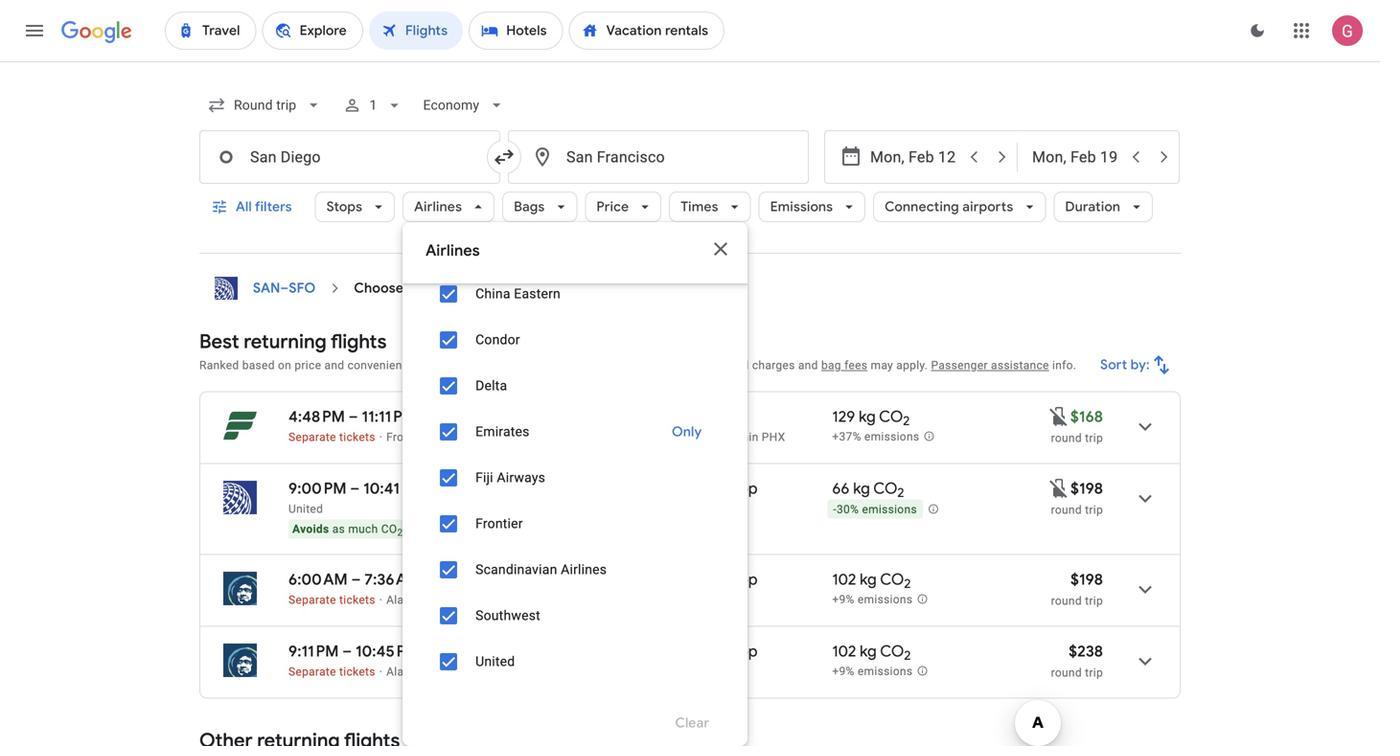Task type: describe. For each thing, give the bounding box(es) containing it.
tickets for 11:11 pm
[[339, 431, 375, 444]]

flights
[[331, 330, 387, 354]]

only button for emirates
[[649, 409, 725, 455]]

168 US dollars text field
[[1071, 407, 1103, 427]]

ranked
[[199, 359, 239, 372]]

1 +9% emissions from the top
[[832, 594, 913, 607]]

1 stop 2 hr 59 min phx
[[698, 407, 785, 444]]

Departure text field
[[870, 131, 959, 183]]

fiji
[[476, 470, 493, 486]]

-
[[833, 503, 837, 517]]

by:
[[1131, 357, 1150, 374]]

1 and from the left
[[324, 359, 344, 372]]

$198 for $198
[[1071, 479, 1103, 499]]

this price for this flight doesn't include overhead bin access. if you need a carry-on bag, use the bags filter to update prices. image
[[1048, 477, 1071, 500]]

connecting airports
[[885, 198, 1014, 216]]

passenger
[[931, 359, 988, 372]]

1 102 from the top
[[832, 570, 856, 590]]

duration button
[[1054, 184, 1153, 230]]

close dialog image
[[709, 238, 732, 261]]

1 for 1 stop 2 hr 59 min phx
[[698, 407, 704, 427]]

skywest for nonstop
[[564, 666, 608, 679]]

leaves san francisco international airport at 6:00 am on monday, february 19 and arrives at san diego international airport - terminal 1 at 7:36 am on monday, february 19. element
[[289, 570, 420, 590]]

separate tickets for 4:48 pm
[[289, 431, 375, 444]]

layover (1 of 1) is a 2 hr 59 min layover at phoenix sky harbor international airport in phoenix. element
[[698, 430, 823, 445]]

Arrival time: 10:41 PM. text field
[[363, 479, 424, 499]]

flight details. leaves san francisco international airport at 4:48 pm on monday, february 19 and arrives at san diego international airport - terminal 1 at 11:11 pm on monday, february 19. image
[[1123, 404, 1169, 450]]

– for 6:00 am
[[351, 570, 361, 590]]

Departure time: 4:48 PM. text field
[[289, 407, 345, 427]]

sfo
[[289, 280, 316, 297]]

china eastern
[[476, 286, 561, 302]]

 image for 7:36 am
[[379, 594, 383, 607]]

ranked based on price and convenience
[[199, 359, 415, 372]]

1 stop flight. element
[[698, 407, 739, 430]]

– for san
[[280, 280, 289, 297]]

best
[[199, 330, 239, 354]]

connecting airports button
[[873, 184, 1046, 230]]

2 102 kg co 2 from the top
[[832, 642, 911, 664]]

2 +9% emissions from the top
[[832, 665, 913, 679]]

9:00 pm – 10:41 pm united
[[289, 479, 424, 516]]

apply.
[[897, 359, 928, 372]]

59
[[722, 431, 736, 444]]

price
[[597, 198, 629, 216]]

based
[[242, 359, 275, 372]]

day
[[550, 523, 569, 536]]

all filters button
[[199, 184, 307, 230]]

operated for 7:36 am
[[496, 594, 545, 607]]

on
[[278, 359, 292, 372]]

filters
[[255, 198, 292, 216]]

condor
[[476, 332, 520, 348]]

1 102 kg co 2 from the top
[[832, 570, 911, 593]]

optional
[[704, 359, 749, 372]]

delta
[[476, 378, 507, 394]]

skywest for 1 hr 36 min
[[710, 594, 756, 607]]

emissions button
[[759, 184, 866, 230]]

diego
[[494, 280, 532, 297]]

to
[[451, 280, 464, 297]]

1 hr 36 min
[[574, 570, 648, 590]]

36
[[601, 570, 618, 590]]

returning
[[244, 330, 327, 354]]

leaves san francisco international airport at 9:00 pm on monday, february 19 and arrives at san diego international airport - terminal 1 at 10:41 pm on monday, february 19. element
[[289, 479, 424, 499]]

choose
[[354, 280, 404, 297]]

san – sfo
[[253, 280, 316, 297]]

a
[[541, 523, 547, 536]]

southwest
[[476, 608, 541, 624]]

skywest for nonstop
[[710, 666, 756, 679]]

round inside $238 round trip
[[1051, 667, 1082, 680]]

skywest for 1 hr 36 min
[[564, 594, 608, 607]]

$198 round trip
[[1051, 570, 1103, 608]]

change appearance image
[[1235, 8, 1281, 54]]

airways
[[497, 470, 546, 486]]

6:00 am
[[289, 570, 348, 590]]

avoids
[[292, 523, 329, 536]]

1 +9% from the top
[[832, 594, 855, 607]]

bags button
[[502, 184, 577, 230]]

9:11 pm
[[289, 642, 339, 662]]

separate for 6:00 am
[[289, 594, 336, 607]]

2 trip from the top
[[1085, 504, 1103, 517]]

Departure time: 6:00 AM. text field
[[289, 570, 348, 590]]

nonstop flight. element for 66
[[698, 479, 758, 502]]

6:00 am – 7:36 am
[[289, 570, 420, 590]]

flight details. leaves san francisco international airport at 9:11 pm on monday, february 19 and arrives at san diego international airport - terminal 1 at 10:45 pm on monday, february 19. image
[[1123, 639, 1169, 685]]

1 button
[[335, 82, 412, 128]]

stops
[[327, 198, 362, 216]]

airports
[[963, 198, 1014, 216]]

round trip for $168
[[1051, 432, 1103, 445]]

198 US dollars text field
[[1071, 570, 1103, 590]]

sort by:
[[1101, 357, 1150, 374]]

– for 9:00 pm
[[350, 479, 360, 499]]

– for 4:48 pm
[[349, 407, 358, 427]]

fees
[[845, 359, 868, 372]]

duration
[[1065, 198, 1121, 216]]

1 vertical spatial min
[[622, 570, 648, 590]]

united inside search field
[[476, 654, 515, 670]]

flight details. leaves san francisco international airport at 9:00 pm on monday, february 19 and arrives at san diego international airport - terminal 1 at 10:41 pm on monday, february 19. image
[[1123, 476, 1169, 522]]

2 102 from the top
[[832, 642, 856, 662]]

sort by: button
[[1093, 342, 1181, 388]]

$198 for $198 round trip
[[1071, 570, 1103, 590]]

convenience
[[348, 359, 415, 372]]

kg inside 129 kg co 2
[[859, 407, 876, 427]]

Arrival time: 11:11 PM. text field
[[362, 407, 416, 427]]

best returning flights
[[199, 330, 387, 354]]

in
[[527, 523, 537, 536]]

main menu image
[[23, 19, 46, 42]]

2 inside avoids as much co 2 as 1,705 trees absorb in a day
[[397, 527, 403, 539]]

66 kg co 2
[[832, 479, 904, 502]]

connecting
[[885, 198, 959, 216]]

loading results progress bar
[[0, 61, 1380, 65]]

round trip for $198
[[1051, 504, 1103, 517]]

11:11 pm
[[362, 407, 416, 427]]

2 inside "1 stop 2 hr 59 min phx"
[[698, 431, 705, 444]]

return
[[407, 280, 447, 297]]

american for 6:00 am – 7:36 am
[[434, 594, 485, 607]]

china
[[476, 286, 511, 302]]

only for emirates
[[672, 424, 702, 441]]

trees
[[456, 523, 484, 536]]

129 kg co 2
[[832, 407, 910, 430]]

hr inside "1 stop 2 hr 59 min phx"
[[708, 431, 719, 444]]

Arrival time: 7:36 AM. text field
[[365, 570, 420, 590]]

by for nonstop
[[548, 666, 560, 679]]

only for china eastern
[[672, 286, 702, 303]]

Return text field
[[1032, 131, 1121, 183]]

Departure time: 9:11 PM. text field
[[289, 642, 339, 662]]

emirates
[[476, 424, 530, 440]]

separate for 4:48 pm
[[289, 431, 336, 444]]

30%
[[837, 503, 859, 517]]

avoids as much co 2 as 1,705 trees absorb in a day
[[292, 523, 569, 539]]

co inside avoids as much co 2 as 1,705 trees absorb in a day
[[381, 523, 397, 536]]

min inside "1 stop 2 hr 59 min phx"
[[739, 431, 759, 444]]

none text field inside search field
[[199, 130, 500, 184]]

absorb
[[487, 523, 524, 536]]

bag fees button
[[821, 359, 868, 372]]

times
[[681, 198, 719, 216]]

price button
[[585, 184, 662, 230]]

operated for 10:45 pm
[[496, 666, 545, 679]]



Task type: vqa. For each thing, say whether or not it's contained in the screenshot.
min
yes



Task type: locate. For each thing, give the bounding box(es) containing it.
0 horizontal spatial frontier
[[386, 431, 428, 444]]

sort
[[1101, 357, 1128, 374]]

fiji airways
[[476, 470, 546, 486]]

238 US dollars text field
[[1069, 642, 1103, 662]]

$238
[[1069, 642, 1103, 662]]

scandinavian
[[476, 562, 557, 578]]

 image down 11:11 pm
[[379, 431, 383, 444]]

operated up the southwest
[[496, 594, 545, 607]]

3 nonstop from the top
[[698, 642, 758, 662]]

tickets down 4:48 pm – 11:11 pm
[[339, 431, 375, 444]]

2 +9% from the top
[[832, 665, 855, 679]]

american down the southwest
[[434, 666, 485, 679]]

0 vertical spatial operated
[[496, 594, 545, 607]]

1 vertical spatial operated
[[496, 666, 545, 679]]

1 vertical spatial only
[[672, 424, 702, 441]]

None field
[[199, 88, 331, 123], [415, 88, 514, 123], [199, 88, 331, 123], [415, 88, 514, 123]]

separate
[[289, 431, 336, 444], [289, 594, 336, 607], [289, 666, 336, 679]]

1 vertical spatial only button
[[649, 409, 725, 455]]

2 nonstop from the top
[[698, 570, 758, 590]]

2 round from the top
[[1051, 504, 1082, 517]]

united
[[289, 503, 323, 516], [476, 654, 515, 670]]

round inside $198 round trip
[[1051, 595, 1082, 608]]

0 vertical spatial +9% emissions
[[832, 594, 913, 607]]

129
[[832, 407, 855, 427]]

1 vertical spatial 102 kg co 2
[[832, 642, 911, 664]]

1 tickets from the top
[[339, 431, 375, 444]]

by for 1 hr 36 min
[[548, 594, 560, 607]]

1 for 1
[[369, 97, 377, 113]]

-30% emissions
[[833, 503, 917, 517]]

– left "11:11 pm" text box
[[349, 407, 358, 427]]

2 skywest from the top
[[710, 666, 756, 679]]

all filters
[[236, 198, 292, 216]]

1 inside "1 stop 2 hr 59 min phx"
[[698, 407, 704, 427]]

separate tickets for 9:11 pm
[[289, 666, 375, 679]]

operated by skywest airlines as alaska skywest
[[496, 594, 756, 607], [496, 666, 756, 679]]

2  image from the top
[[379, 594, 383, 607]]

round trip down 198 us dollars text box
[[1051, 504, 1103, 517]]

stop
[[708, 407, 739, 427]]

co inside 66 kg co 2
[[874, 479, 898, 499]]

trip down 198 us dollars text field
[[1085, 595, 1103, 608]]

swap origin and destination. image
[[493, 146, 516, 169]]

tickets
[[339, 431, 375, 444], [339, 594, 375, 607], [339, 666, 375, 679]]

all
[[236, 198, 252, 216]]

2 operated by skywest airlines as alaska skywest from the top
[[496, 666, 756, 679]]

1,705
[[422, 523, 453, 536]]

3 tickets from the top
[[339, 666, 375, 679]]

2 horizontal spatial 1
[[698, 407, 704, 427]]

and right price
[[324, 359, 344, 372]]

2 vertical spatial separate
[[289, 666, 336, 679]]

times button
[[669, 184, 751, 230]]

trip down $238
[[1085, 667, 1103, 680]]

0 horizontal spatial and
[[324, 359, 344, 372]]

1 for 1 hr 36 min
[[574, 570, 579, 590]]

min
[[739, 431, 759, 444], [622, 570, 648, 590]]

1
[[369, 97, 377, 113], [698, 407, 704, 427], [574, 570, 579, 590]]

only left stop
[[672, 424, 702, 441]]

$198 left flight details. leaves san francisco international airport at 9:00 pm on monday, february 19 and arrives at san diego international airport - terminal 1 at 10:41 pm on monday, february 19. icon
[[1071, 479, 1103, 499]]

1 vertical spatial hr
[[583, 570, 598, 590]]

stops button
[[315, 184, 395, 230]]

2 by from the top
[[548, 666, 560, 679]]

separate tickets down '9:11 pm' text box
[[289, 666, 375, 679]]

only
[[672, 286, 702, 303], [672, 424, 702, 441]]

united down the southwest
[[476, 654, 515, 670]]

none search field containing airlines
[[199, 0, 1181, 747]]

0 vertical spatial $198
[[1071, 479, 1103, 499]]

2 separate tickets from the top
[[289, 594, 375, 607]]

2 skywest from the top
[[564, 666, 608, 679]]

$198 left flight details. leaves san francisco international airport at 6:00 am on monday, february 19 and arrives at san diego international airport - terminal 1 at 7:36 am on monday, february 19. "image"
[[1071, 570, 1103, 590]]

0 vertical spatial american
[[434, 594, 485, 607]]

1 nonstop from the top
[[698, 479, 758, 499]]

– right departure time: 9:00 pm. text field
[[350, 479, 360, 499]]

1 vertical spatial skywest
[[564, 666, 608, 679]]

1 american from the top
[[434, 594, 485, 607]]

3 nonstop flight. element from the top
[[698, 642, 758, 665]]

round trip down $168 "text field"
[[1051, 432, 1103, 445]]

3 separate tickets from the top
[[289, 666, 375, 679]]

2
[[903, 413, 910, 430], [698, 431, 705, 444], [898, 485, 904, 502], [397, 527, 403, 539], [904, 576, 911, 593], [904, 648, 911, 664]]

0 vertical spatial +9%
[[832, 594, 855, 607]]

separate down 6:00 am at the left
[[289, 594, 336, 607]]

1 $198 from the top
[[1071, 479, 1103, 499]]

san
[[253, 280, 280, 297]]

0 vertical spatial nonstop
[[698, 479, 758, 499]]

only down times
[[672, 286, 702, 303]]

66
[[832, 479, 850, 499]]

airlines button
[[403, 184, 495, 230]]

1 vertical spatial 102
[[832, 642, 856, 662]]

hr left the 59
[[708, 431, 719, 444]]

flight details. leaves san francisco international airport at 6:00 am on monday, february 19 and arrives at san diego international airport - terminal 1 at 7:36 am on monday, february 19. image
[[1123, 567, 1169, 613]]

0 vertical spatial min
[[739, 431, 759, 444]]

4 trip from the top
[[1085, 667, 1103, 680]]

1 vertical spatial tickets
[[339, 594, 375, 607]]

american up the southwest
[[434, 594, 485, 607]]

3 separate from the top
[[289, 666, 336, 679]]

by
[[548, 594, 560, 607], [548, 666, 560, 679]]

1  image from the top
[[379, 431, 383, 444]]

+37% emissions
[[832, 431, 920, 444]]

nonstop for 66
[[698, 479, 758, 499]]

separate down departure time: 4:48 pm. text box in the left bottom of the page
[[289, 431, 336, 444]]

2 inside 129 kg co 2
[[903, 413, 910, 430]]

1 vertical spatial nonstop
[[698, 570, 758, 590]]

1 vertical spatial nonstop flight. element
[[698, 570, 758, 593]]

0 vertical spatial hr
[[708, 431, 719, 444]]

separate tickets down departure time: 4:48 pm. text box in the left bottom of the page
[[289, 431, 375, 444]]

1 vertical spatial by
[[548, 666, 560, 679]]

9:00 pm
[[289, 479, 347, 499]]

min right 36
[[622, 570, 648, 590]]

emissions
[[770, 198, 833, 216]]

much
[[348, 523, 378, 536]]

0 vertical spatial only button
[[649, 271, 725, 317]]

0 vertical spatial separate tickets
[[289, 431, 375, 444]]

1 round from the top
[[1051, 432, 1082, 445]]

$238 round trip
[[1051, 642, 1103, 680]]

0 vertical spatial skywest
[[564, 594, 608, 607]]

1 vertical spatial 1
[[698, 407, 704, 427]]

2 tickets from the top
[[339, 594, 375, 607]]

hr left 36
[[583, 570, 598, 590]]

separate down '9:11 pm' text box
[[289, 666, 336, 679]]

operated
[[496, 594, 545, 607], [496, 666, 545, 679]]

leaves san francisco international airport at 4:48 pm on monday, february 19 and arrives at san diego international airport - terminal 1 at 11:11 pm on monday, february 19. element
[[289, 407, 416, 427]]

0 vertical spatial by
[[548, 594, 560, 607]]

0 vertical spatial only
[[672, 286, 702, 303]]

1 horizontal spatial frontier
[[476, 516, 523, 532]]

trip inside $238 round trip
[[1085, 667, 1103, 680]]

frontier left in at the left bottom of the page
[[476, 516, 523, 532]]

0 horizontal spatial min
[[622, 570, 648, 590]]

1 vertical spatial round trip
[[1051, 504, 1103, 517]]

0 vertical spatial separate
[[289, 431, 336, 444]]

Arrival time: 10:45 PM. text field
[[356, 642, 419, 662]]

trip down $168 "text field"
[[1085, 432, 1103, 445]]

leaves san francisco international airport at 9:11 pm on monday, february 19 and arrives at san diego international airport - terminal 1 at 10:45 pm on monday, february 19. element
[[289, 642, 419, 662]]

+9% emissions
[[832, 594, 913, 607], [832, 665, 913, 679]]

american for 9:11 pm – 10:45 pm
[[434, 666, 485, 679]]

1 trip from the top
[[1085, 432, 1103, 445]]

nonstop flight. element
[[698, 479, 758, 502], [698, 570, 758, 593], [698, 642, 758, 665]]

10:45 pm
[[356, 642, 419, 662]]

united inside 9:00 pm – 10:41 pm united
[[289, 503, 323, 516]]

+37%
[[832, 431, 861, 444]]

2 $198 from the top
[[1071, 570, 1103, 590]]

1 vertical spatial frontier
[[476, 516, 523, 532]]

7:36 am
[[365, 570, 420, 590]]

min right the 59
[[739, 431, 759, 444]]

4:48 pm – 11:11 pm
[[289, 407, 416, 427]]

None search field
[[199, 0, 1181, 747]]

tickets down leaves san francisco international airport at 6:00 am on monday, february 19 and arrives at san diego international airport - terminal 1 at 7:36 am on monday, february 19. element
[[339, 594, 375, 607]]

operated by skywest airlines as alaska skywest for nonstop
[[496, 666, 756, 679]]

operated down the southwest
[[496, 666, 545, 679]]

0 vertical spatial operated by skywest airlines as alaska skywest
[[496, 594, 756, 607]]

2 vertical spatial separate tickets
[[289, 666, 375, 679]]

 image for 11:11 pm
[[379, 431, 383, 444]]

198 US dollars text field
[[1071, 479, 1103, 499]]

2 only button from the top
[[649, 409, 725, 455]]

1 operated by skywest airlines as alaska skywest from the top
[[496, 594, 756, 607]]

– for 9:11 pm
[[343, 642, 352, 662]]

optional charges and bag fees may apply. passenger assistance
[[704, 359, 1049, 372]]

separate for 9:11 pm
[[289, 666, 336, 679]]

round down 198 us dollars text field
[[1051, 595, 1082, 608]]

None text field
[[199, 130, 500, 184]]

0 vertical spatial frontier
[[386, 431, 428, 444]]

tickets for 10:45 pm
[[339, 666, 375, 679]]

+9%
[[832, 594, 855, 607], [832, 665, 855, 679]]

 image
[[379, 431, 383, 444], [379, 594, 383, 607]]

co
[[879, 407, 903, 427], [874, 479, 898, 499], [381, 523, 397, 536], [880, 570, 904, 590], [880, 642, 904, 662]]

1 nonstop flight. element from the top
[[698, 479, 758, 502]]

0 vertical spatial round trip
[[1051, 432, 1103, 445]]

0 vertical spatial nonstop flight. element
[[698, 479, 758, 502]]

1 vertical spatial +9%
[[832, 665, 855, 679]]

1 vertical spatial separate
[[289, 594, 336, 607]]

hr
[[708, 431, 719, 444], [583, 570, 598, 590]]

2 inside 66 kg co 2
[[898, 485, 904, 502]]

$168
[[1071, 407, 1103, 427]]

0 horizontal spatial hr
[[583, 570, 598, 590]]

1 skywest from the top
[[710, 594, 756, 607]]

 image down 7:36 am at the left of page
[[379, 594, 383, 607]]

1 vertical spatial separate tickets
[[289, 594, 375, 607]]

None text field
[[508, 130, 809, 184]]

0 vertical spatial tickets
[[339, 431, 375, 444]]

operated by skywest airlines as alaska skywest for 1 hr 36 min
[[496, 594, 756, 607]]

and left the bag
[[798, 359, 818, 372]]

1 vertical spatial united
[[476, 654, 515, 670]]

2 separate from the top
[[289, 594, 336, 607]]

0 vertical spatial 102 kg co 2
[[832, 570, 911, 593]]

airlines
[[414, 198, 462, 216], [426, 241, 480, 261], [561, 562, 607, 578], [611, 594, 652, 607], [611, 666, 652, 679]]

emissions
[[865, 431, 920, 444], [862, 503, 917, 517], [858, 594, 913, 607], [858, 665, 913, 679]]

1 only from the top
[[672, 286, 702, 303]]

airlines inside popup button
[[414, 198, 462, 216]]

1 separate from the top
[[289, 431, 336, 444]]

as
[[332, 523, 345, 536], [406, 523, 419, 536], [655, 594, 668, 607], [655, 666, 668, 679]]

1 vertical spatial skywest
[[710, 666, 756, 679]]

price
[[295, 359, 321, 372]]

4:48 pm
[[289, 407, 345, 427]]

0 horizontal spatial 1
[[369, 97, 377, 113]]

102
[[832, 570, 856, 590], [832, 642, 856, 662]]

1 inside popup button
[[369, 97, 377, 113]]

0 vertical spatial 1
[[369, 97, 377, 113]]

co inside 129 kg co 2
[[879, 407, 903, 427]]

 image
[[379, 666, 383, 679]]

skywest
[[710, 594, 756, 607], [710, 666, 756, 679]]

trip inside $198 round trip
[[1085, 595, 1103, 608]]

nonstop flight. element for 102
[[698, 642, 758, 665]]

1 horizontal spatial min
[[739, 431, 759, 444]]

0 vertical spatial  image
[[379, 431, 383, 444]]

– right '9:11 pm' text box
[[343, 642, 352, 662]]

kg inside 66 kg co 2
[[853, 479, 870, 499]]

trip down 198 us dollars text box
[[1085, 504, 1103, 517]]

– up returning
[[280, 280, 289, 297]]

choose return to san diego
[[354, 280, 532, 297]]

2 vertical spatial nonstop flight. element
[[698, 642, 758, 665]]

1 vertical spatial american
[[434, 666, 485, 679]]

1 horizontal spatial 1
[[574, 570, 579, 590]]

2 american from the top
[[434, 666, 485, 679]]

0 vertical spatial 102
[[832, 570, 856, 590]]

tickets for 7:36 am
[[339, 594, 375, 607]]

assistance
[[991, 359, 1049, 372]]

9:11 pm – 10:45 pm
[[289, 642, 419, 662]]

passenger assistance button
[[931, 359, 1049, 372]]

1 vertical spatial operated by skywest airlines as alaska skywest
[[496, 666, 756, 679]]

1 by from the top
[[548, 594, 560, 607]]

1 horizontal spatial united
[[476, 654, 515, 670]]

bags
[[514, 198, 545, 216]]

this price for this flight doesn't include overhead bin access. if you need a carry-on bag, use the bags filter to update prices. image
[[1048, 405, 1071, 428]]

3 trip from the top
[[1085, 595, 1103, 608]]

round
[[1051, 432, 1082, 445], [1051, 504, 1082, 517], [1051, 595, 1082, 608], [1051, 667, 1082, 680]]

total duration 1 hr 36 min. element
[[574, 570, 698, 593]]

1 only button from the top
[[649, 271, 725, 317]]

2 only from the top
[[672, 424, 702, 441]]

1 skywest from the top
[[564, 594, 608, 607]]

best returning flights main content
[[199, 269, 1181, 747]]

only button for china eastern
[[649, 271, 725, 317]]

4 round from the top
[[1051, 667, 1082, 680]]

round down this price for this flight doesn't include overhead bin access. if you need a carry-on bag, use the bags filter to update prices. image
[[1051, 432, 1082, 445]]

nonstop for 102
[[698, 642, 758, 662]]

2 round trip from the top
[[1051, 504, 1103, 517]]

10:41 pm
[[363, 479, 424, 499]]

round down this price for this flight doesn't include overhead bin access. if you need a carry-on bag, use the bags filter to update prices. icon
[[1051, 504, 1082, 517]]

round down $238
[[1051, 667, 1082, 680]]

1 vertical spatial  image
[[379, 594, 383, 607]]

–
[[280, 280, 289, 297], [349, 407, 358, 427], [350, 479, 360, 499], [351, 570, 361, 590], [343, 642, 352, 662]]

total duration 6 hr 23 min. element
[[574, 408, 698, 430]]

nonstop
[[698, 479, 758, 499], [698, 570, 758, 590], [698, 642, 758, 662]]

eastern
[[514, 286, 561, 302]]

charges
[[752, 359, 795, 372]]

0 vertical spatial skywest
[[710, 594, 756, 607]]

frontier inside best returning flights main content
[[386, 431, 428, 444]]

2 operated from the top
[[496, 666, 545, 679]]

0 horizontal spatial united
[[289, 503, 323, 516]]

– inside 9:00 pm – 10:41 pm united
[[350, 479, 360, 499]]

$198 inside $198 round trip
[[1071, 570, 1103, 590]]

separate tickets down 6:00 am at the left
[[289, 594, 375, 607]]

2 nonstop flight. element from the top
[[698, 570, 758, 593]]

may
[[871, 359, 893, 372]]

san
[[467, 280, 491, 297]]

united up avoids
[[289, 503, 323, 516]]

1 horizontal spatial and
[[798, 359, 818, 372]]

scandinavian airlines
[[476, 562, 607, 578]]

3 round from the top
[[1051, 595, 1082, 608]]

tickets down leaves san francisco international airport at 9:11 pm on monday, february 19 and arrives at san diego international airport - terminal 1 at 10:45 pm on monday, february 19. element
[[339, 666, 375, 679]]

Departure time: 9:00 PM. text field
[[289, 479, 347, 499]]

0 vertical spatial united
[[289, 503, 323, 516]]

frontier down 11:11 pm
[[386, 431, 428, 444]]

1 vertical spatial +9% emissions
[[832, 665, 913, 679]]

– left arrival time: 7:36 am. text field
[[351, 570, 361, 590]]

1 horizontal spatial hr
[[708, 431, 719, 444]]

1 operated from the top
[[496, 594, 545, 607]]

separate tickets for 6:00 am
[[289, 594, 375, 607]]

2 vertical spatial nonstop
[[698, 642, 758, 662]]

2 and from the left
[[798, 359, 818, 372]]

1 round trip from the top
[[1051, 432, 1103, 445]]

and
[[324, 359, 344, 372], [798, 359, 818, 372]]

1 separate tickets from the top
[[289, 431, 375, 444]]

phx
[[762, 431, 785, 444]]

1 vertical spatial $198
[[1071, 570, 1103, 590]]

2 vertical spatial 1
[[574, 570, 579, 590]]

2 vertical spatial tickets
[[339, 666, 375, 679]]



